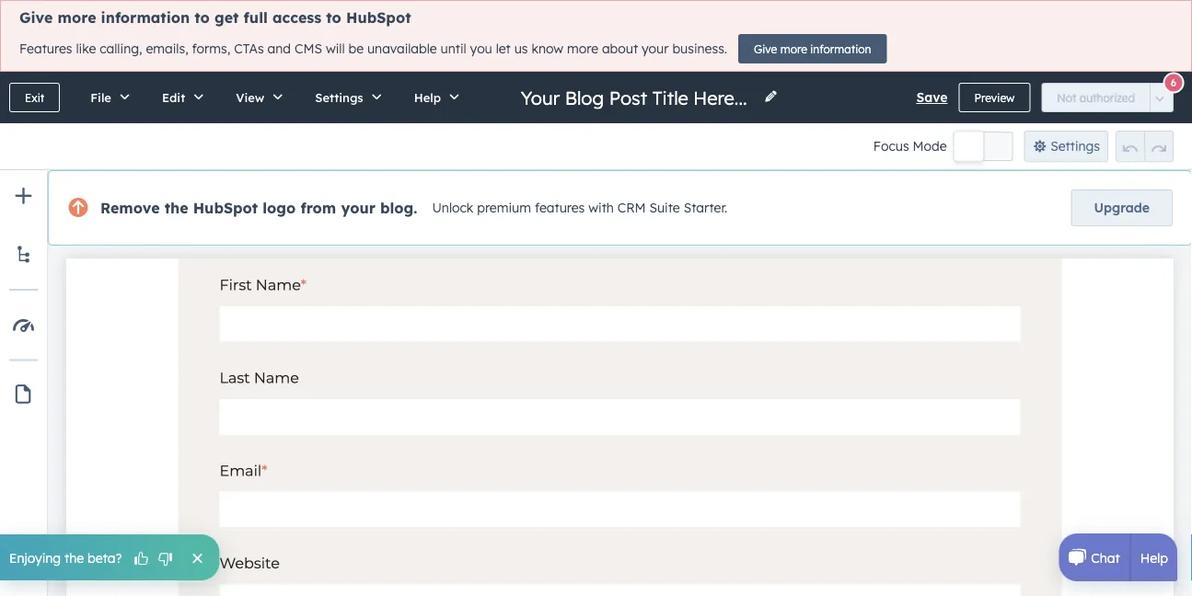 Task type: describe. For each thing, give the bounding box(es) containing it.
more for give more information to get full access to hubspot
[[58, 8, 96, 27]]

get
[[214, 8, 239, 27]]

more for give more information
[[780, 42, 807, 56]]

about
[[602, 41, 638, 57]]

focus mode element
[[954, 132, 1013, 161]]

will
[[326, 41, 345, 57]]

calling,
[[100, 41, 142, 57]]

help inside button
[[414, 90, 441, 105]]

mode
[[913, 138, 947, 154]]

information for give more information to get full access to hubspot
[[101, 8, 190, 27]]

know
[[532, 41, 563, 57]]

business.
[[672, 41, 727, 57]]

0 horizontal spatial settings button
[[296, 72, 395, 123]]

let
[[496, 41, 511, 57]]

preview
[[974, 91, 1015, 104]]

unlock premium features with crm suite starter.
[[432, 200, 727, 216]]

remove
[[100, 199, 160, 217]]

preview button
[[959, 83, 1030, 112]]

crm
[[618, 200, 646, 216]]

enjoying
[[9, 550, 61, 566]]

give for give more information to get full access to hubspot
[[19, 8, 53, 27]]

access
[[272, 8, 321, 27]]

starter.
[[684, 200, 727, 216]]

view button
[[216, 72, 296, 123]]

unavailable
[[367, 41, 437, 57]]

focus
[[873, 138, 909, 154]]

the for remove
[[164, 199, 188, 217]]

help button
[[395, 72, 472, 123]]

1 vertical spatial settings
[[1050, 138, 1100, 154]]

be
[[348, 41, 364, 57]]

view
[[236, 90, 264, 105]]

suite
[[649, 200, 680, 216]]

forms,
[[192, 41, 230, 57]]

file button
[[71, 72, 143, 123]]

give more information link
[[738, 34, 887, 64]]

1 to from the left
[[195, 8, 210, 27]]

0 vertical spatial your
[[642, 41, 669, 57]]

thumbsdown image
[[157, 552, 174, 568]]

1 vertical spatial settings button
[[1024, 131, 1108, 162]]

features
[[535, 200, 585, 216]]

0 vertical spatial settings
[[315, 90, 363, 105]]

blog.
[[380, 199, 417, 217]]

and
[[268, 41, 291, 57]]

give more information to get full access to hubspot
[[19, 8, 411, 27]]

edit
[[162, 90, 185, 105]]



Task type: locate. For each thing, give the bounding box(es) containing it.
1 horizontal spatial to
[[326, 8, 341, 27]]

from
[[300, 199, 336, 217]]

not
[[1057, 91, 1076, 104]]

information inside give more information link
[[810, 42, 871, 56]]

0 vertical spatial help
[[414, 90, 441, 105]]

information
[[101, 8, 190, 27], [810, 42, 871, 56]]

your
[[642, 41, 669, 57], [341, 199, 376, 217]]

full
[[244, 8, 268, 27]]

0 vertical spatial the
[[164, 199, 188, 217]]

give for give more information
[[754, 42, 777, 56]]

beta?
[[88, 550, 122, 566]]

exit link
[[9, 83, 60, 112]]

not authorized button
[[1041, 83, 1151, 112]]

1 horizontal spatial the
[[164, 199, 188, 217]]

help right chat
[[1140, 550, 1168, 566]]

remove the hubspot logo from your blog.
[[100, 199, 417, 217]]

0 horizontal spatial your
[[341, 199, 376, 217]]

chat
[[1091, 550, 1120, 566]]

0 horizontal spatial help
[[414, 90, 441, 105]]

1 horizontal spatial information
[[810, 42, 871, 56]]

settings button down will
[[296, 72, 395, 123]]

hubspot left logo
[[193, 199, 258, 217]]

more
[[58, 8, 96, 27], [567, 41, 598, 57], [780, 42, 807, 56]]

focus mode
[[873, 138, 947, 154]]

1 horizontal spatial settings button
[[1024, 131, 1108, 162]]

the right remove
[[164, 199, 188, 217]]

0 horizontal spatial to
[[195, 8, 210, 27]]

6
[[1171, 76, 1177, 89]]

until
[[440, 41, 466, 57]]

hubspot
[[346, 8, 411, 27], [193, 199, 258, 217]]

thumbsup image
[[133, 552, 150, 568]]

1 horizontal spatial hubspot
[[346, 8, 411, 27]]

file
[[90, 90, 111, 105]]

premium
[[477, 200, 531, 216]]

enjoying the beta? button
[[0, 535, 220, 581]]

the inside 'button'
[[65, 550, 84, 566]]

1 vertical spatial help
[[1140, 550, 1168, 566]]

save
[[916, 89, 948, 105]]

unlock
[[432, 200, 473, 216]]

to up will
[[326, 8, 341, 27]]

help down 'unavailable'
[[414, 90, 441, 105]]

1 vertical spatial the
[[65, 550, 84, 566]]

1 horizontal spatial more
[[567, 41, 598, 57]]

group
[[1116, 131, 1174, 162]]

edit button
[[143, 72, 216, 123]]

1 horizontal spatial settings
[[1050, 138, 1100, 154]]

0 vertical spatial information
[[101, 8, 190, 27]]

not authorized group
[[1041, 83, 1174, 112]]

0 horizontal spatial the
[[65, 550, 84, 566]]

1 horizontal spatial give
[[754, 42, 777, 56]]

authorized
[[1080, 91, 1135, 104]]

your right about
[[642, 41, 669, 57]]

1 vertical spatial hubspot
[[193, 199, 258, 217]]

1 horizontal spatial your
[[642, 41, 669, 57]]

give
[[19, 8, 53, 27], [754, 42, 777, 56]]

us
[[514, 41, 528, 57]]

like
[[76, 41, 96, 57]]

0 horizontal spatial settings
[[315, 90, 363, 105]]

2 to from the left
[[326, 8, 341, 27]]

ctas
[[234, 41, 264, 57]]

0 horizontal spatial more
[[58, 8, 96, 27]]

settings
[[315, 90, 363, 105], [1050, 138, 1100, 154]]

your right from
[[341, 199, 376, 217]]

None field
[[519, 85, 753, 110]]

give up features
[[19, 8, 53, 27]]

enjoying the beta?
[[9, 550, 122, 566]]

0 horizontal spatial hubspot
[[193, 199, 258, 217]]

features
[[19, 41, 72, 57]]

0 vertical spatial hubspot
[[346, 8, 411, 27]]

upgrade link
[[1071, 190, 1173, 226]]

1 horizontal spatial help
[[1140, 550, 1168, 566]]

with
[[588, 200, 614, 216]]

cms
[[295, 41, 322, 57]]

0 vertical spatial give
[[19, 8, 53, 27]]

logo
[[263, 199, 296, 217]]

1 vertical spatial information
[[810, 42, 871, 56]]

features like calling, emails, forms, ctas and cms will be unavailable until you let us know more about your business.
[[19, 41, 727, 57]]

emails,
[[146, 41, 188, 57]]

help
[[414, 90, 441, 105], [1140, 550, 1168, 566]]

the for enjoying
[[65, 550, 84, 566]]

save button
[[916, 87, 948, 109]]

0 horizontal spatial give
[[19, 8, 53, 27]]

settings button down "not"
[[1024, 131, 1108, 162]]

the left beta? at the bottom left
[[65, 550, 84, 566]]

hubspot up features like calling, emails, forms, ctas and cms will be unavailable until you let us know more about your business.
[[346, 8, 411, 27]]

0 horizontal spatial information
[[101, 8, 190, 27]]

upgrade
[[1094, 200, 1150, 216]]

to left the get
[[195, 8, 210, 27]]

give more information
[[754, 42, 871, 56]]

1 vertical spatial your
[[341, 199, 376, 217]]

information for give more information
[[810, 42, 871, 56]]

the
[[164, 199, 188, 217], [65, 550, 84, 566]]

settings down will
[[315, 90, 363, 105]]

you
[[470, 41, 492, 57]]

to
[[195, 8, 210, 27], [326, 8, 341, 27]]

1 vertical spatial give
[[754, 42, 777, 56]]

2 horizontal spatial more
[[780, 42, 807, 56]]

exit
[[25, 91, 44, 104]]

settings down "not"
[[1050, 138, 1100, 154]]

not authorized
[[1057, 91, 1135, 104]]

give right business.
[[754, 42, 777, 56]]

settings button
[[296, 72, 395, 123], [1024, 131, 1108, 162]]

0 vertical spatial settings button
[[296, 72, 395, 123]]



Task type: vqa. For each thing, say whether or not it's contained in the screenshot.
1st filter from the left
no



